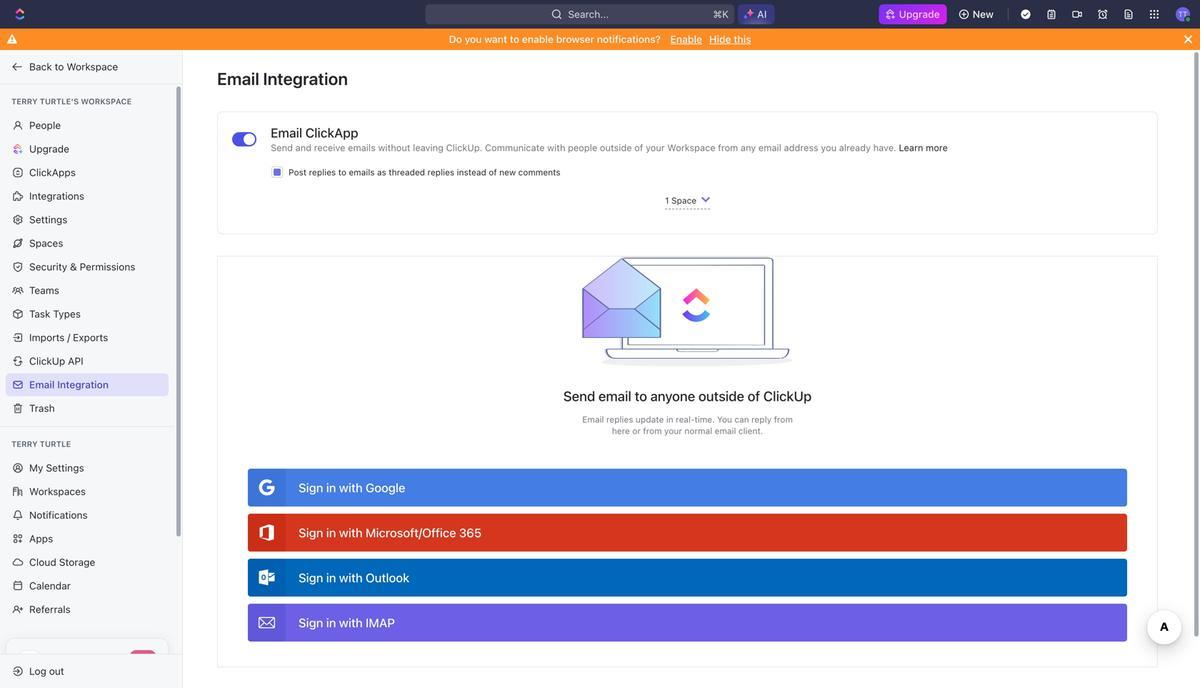 Task type: vqa. For each thing, say whether or not it's contained in the screenshot.
tree
no



Task type: locate. For each thing, give the bounding box(es) containing it.
1 horizontal spatial email integration
[[217, 69, 348, 89]]

emails right "receive"
[[348, 142, 376, 153]]

sign in with google button
[[248, 469, 1128, 507]]

in left imap
[[326, 616, 336, 630]]

terry up people
[[11, 97, 38, 106]]

imports / exports link
[[6, 326, 169, 349]]

1 vertical spatial clickup
[[764, 388, 812, 404]]

of right people
[[635, 142, 643, 153]]

1 horizontal spatial email
[[715, 426, 736, 436]]

0 vertical spatial of
[[635, 142, 643, 153]]

0 vertical spatial integration
[[263, 69, 348, 89]]

in inside sign in with outlook button
[[326, 571, 336, 585]]

learn
[[899, 142, 924, 153]]

0 vertical spatial your
[[646, 142, 665, 153]]

upgrade link down people 'link'
[[6, 138, 169, 160]]

email up here
[[599, 388, 632, 404]]

replies down leaving
[[428, 167, 455, 177]]

1 space
[[665, 195, 697, 205]]

settings
[[29, 214, 67, 225], [46, 462, 84, 474]]

1 horizontal spatial outside
[[699, 388, 745, 404]]

0 vertical spatial from
[[718, 142, 738, 153]]

in inside sign in with imap button
[[326, 616, 336, 630]]

leaving
[[413, 142, 444, 153]]

integrations link
[[6, 185, 169, 208]]

teams
[[29, 284, 59, 296]]

0 horizontal spatial replies
[[309, 167, 336, 177]]

3 sign from the top
[[299, 571, 323, 585]]

0 horizontal spatial integration
[[57, 379, 109, 391]]

1 vertical spatial your
[[665, 426, 682, 436]]

1 vertical spatial email integration
[[29, 379, 109, 391]]

0 vertical spatial outside
[[600, 142, 632, 153]]

clickapps link
[[6, 161, 169, 184]]

calendar link
[[6, 575, 169, 597]]

1 horizontal spatial you
[[821, 142, 837, 153]]

sign in with imap
[[299, 616, 395, 630]]

1 vertical spatial email
[[599, 388, 632, 404]]

email inside email clickapp send and receive emails without leaving clickup. communicate with people outside of your workspace from any email address you already have. learn more
[[759, 142, 782, 153]]

notifications
[[29, 509, 88, 521]]

instead
[[457, 167, 487, 177]]

of left 'new'
[[489, 167, 497, 177]]

0 horizontal spatial of
[[489, 167, 497, 177]]

emails inside email clickapp send and receive emails without leaving clickup. communicate with people outside of your workspace from any email address you already have. learn more
[[348, 142, 376, 153]]

replies inside email replies update in real-time. you can reply from here or from your normal email client.
[[607, 415, 634, 425]]

to
[[510, 33, 520, 45], [55, 61, 64, 73], [338, 167, 347, 177], [635, 388, 647, 404]]

0 horizontal spatial you
[[465, 33, 482, 45]]

apps link
[[6, 527, 169, 550]]

outside inside email clickapp send and receive emails without leaving clickup. communicate with people outside of your workspace from any email address you already have. learn more
[[600, 142, 632, 153]]

turtle
[[40, 440, 71, 449]]

settings up "workspaces" on the bottom left of the page
[[46, 462, 84, 474]]

workspace inside button
[[67, 61, 118, 73]]

task
[[29, 308, 50, 320]]

back to workspace
[[29, 61, 118, 73]]

referrals link
[[6, 598, 169, 621]]

0 horizontal spatial upgrade link
[[6, 138, 169, 160]]

1 horizontal spatial upgrade
[[899, 8, 940, 20]]

email
[[217, 69, 259, 89], [271, 125, 302, 140], [29, 379, 55, 391], [583, 415, 604, 425]]

1 horizontal spatial send
[[564, 388, 596, 404]]

hide
[[710, 33, 731, 45]]

1 terry from the top
[[11, 97, 38, 106]]

from
[[718, 142, 738, 153], [774, 415, 793, 425], [643, 426, 662, 436]]

settings link
[[6, 208, 169, 231]]

0 vertical spatial terry
[[11, 97, 38, 106]]

2 horizontal spatial email
[[759, 142, 782, 153]]

2 vertical spatial from
[[643, 426, 662, 436]]

2 vertical spatial workspace
[[668, 142, 716, 153]]

exports
[[73, 332, 108, 343]]

api
[[68, 355, 83, 367]]

with left outlook at the left bottom of the page
[[339, 571, 363, 585]]

to right want
[[510, 33, 520, 45]]

any
[[741, 142, 756, 153]]

2 vertical spatial of
[[748, 388, 761, 404]]

1 vertical spatial from
[[774, 415, 793, 425]]

1 vertical spatial emails
[[349, 167, 375, 177]]

of up the reply
[[748, 388, 761, 404]]

teams link
[[6, 279, 169, 302]]

outlook
[[366, 571, 410, 585]]

with down sign in with google on the left of the page
[[339, 526, 363, 540]]

with left imap
[[339, 616, 363, 630]]

my settings
[[29, 462, 84, 474]]

in inside sign in with google button
[[326, 481, 336, 495]]

email right the any
[[759, 142, 782, 153]]

0 vertical spatial workspace
[[67, 61, 118, 73]]

with
[[548, 142, 566, 153], [339, 481, 363, 495], [339, 526, 363, 540], [339, 571, 363, 585], [339, 616, 363, 630]]

in inside sign in with microsoft/office 365 button
[[326, 526, 336, 540]]

2 terry from the top
[[11, 440, 38, 449]]

people
[[568, 142, 598, 153]]

1 horizontal spatial from
[[718, 142, 738, 153]]

notifications?
[[597, 33, 661, 45]]

workspace up "terry turtle's workspace"
[[67, 61, 118, 73]]

update
[[636, 415, 664, 425]]

with for imap
[[339, 616, 363, 630]]

clickup up the reply
[[764, 388, 812, 404]]

from inside email clickapp send and receive emails without leaving clickup. communicate with people outside of your workspace from any email address you already have. learn more
[[718, 142, 738, 153]]

do
[[449, 33, 462, 45]]

communicate
[[485, 142, 545, 153]]

from left the any
[[718, 142, 738, 153]]

with left people
[[548, 142, 566, 153]]

people
[[29, 119, 61, 131]]

send inside email clickapp send and receive emails without leaving clickup. communicate with people outside of your workspace from any email address you already have. learn more
[[271, 142, 293, 153]]

1 vertical spatial integration
[[57, 379, 109, 391]]

outside right people
[[600, 142, 632, 153]]

in up sign in with imap in the left of the page
[[326, 571, 336, 585]]

your
[[646, 142, 665, 153], [665, 426, 682, 436]]

from right the reply
[[774, 415, 793, 425]]

0 vertical spatial clickup
[[29, 355, 65, 367]]

replies for post
[[309, 167, 336, 177]]

you inside email clickapp send and receive emails without leaving clickup. communicate with people outside of your workspace from any email address you already have. learn more
[[821, 142, 837, 153]]

0 horizontal spatial outside
[[600, 142, 632, 153]]

1 horizontal spatial of
[[635, 142, 643, 153]]

integration up clickapp
[[263, 69, 348, 89]]

workspace up space
[[668, 142, 716, 153]]

upgrade up the clickapps
[[29, 143, 69, 155]]

terry up my
[[11, 440, 38, 449]]

in for sign in with microsoft/office 365
[[326, 526, 336, 540]]

workspace for back to workspace
[[67, 61, 118, 73]]

⌘k
[[713, 8, 729, 20]]

0 vertical spatial settings
[[29, 214, 67, 225]]

0 vertical spatial you
[[465, 33, 482, 45]]

email down you
[[715, 426, 736, 436]]

you
[[465, 33, 482, 45], [821, 142, 837, 153]]

1 sign from the top
[[299, 481, 323, 495]]

upgrade link left new button
[[879, 4, 947, 24]]

workspace up people 'link'
[[81, 97, 132, 106]]

2 horizontal spatial replies
[[607, 415, 634, 425]]

can
[[735, 415, 749, 425]]

want
[[485, 33, 507, 45]]

outside up you
[[699, 388, 745, 404]]

0 horizontal spatial from
[[643, 426, 662, 436]]

your inside email replies update in real-time. you can reply from here or from your normal email client.
[[665, 426, 682, 436]]

sign in with microsoft/office 365 button
[[248, 514, 1128, 552]]

replies for email
[[607, 415, 634, 425]]

workspace
[[67, 61, 118, 73], [81, 97, 132, 106], [668, 142, 716, 153]]

cloud
[[29, 556, 56, 568]]

threaded
[[389, 167, 425, 177]]

email replies update in real-time. you can reply from here or from your normal email client.
[[583, 415, 793, 436]]

your inside email clickapp send and receive emails without leaving clickup. communicate with people outside of your workspace from any email address you already have. learn more
[[646, 142, 665, 153]]

2 sign from the top
[[299, 526, 323, 540]]

0 vertical spatial email
[[759, 142, 782, 153]]

integration down clickup api link
[[57, 379, 109, 391]]

more
[[926, 142, 948, 153]]

in inside email replies update in real-time. you can reply from here or from your normal email client.
[[667, 415, 674, 425]]

0 horizontal spatial email integration
[[29, 379, 109, 391]]

replies
[[309, 167, 336, 177], [428, 167, 455, 177], [607, 415, 634, 425]]

emails left the as
[[349, 167, 375, 177]]

in left real-
[[667, 415, 674, 425]]

to right back
[[55, 61, 64, 73]]

settings up spaces
[[29, 214, 67, 225]]

new
[[973, 8, 994, 20]]

browser
[[556, 33, 595, 45]]

1 vertical spatial upgrade link
[[6, 138, 169, 160]]

0 vertical spatial email integration
[[217, 69, 348, 89]]

integration
[[263, 69, 348, 89], [57, 379, 109, 391]]

have.
[[874, 142, 897, 153]]

0 vertical spatial upgrade
[[899, 8, 940, 20]]

0 vertical spatial send
[[271, 142, 293, 153]]

1 horizontal spatial integration
[[263, 69, 348, 89]]

upgrade left new button
[[899, 8, 940, 20]]

types
[[53, 308, 81, 320]]

replies right post
[[309, 167, 336, 177]]

1 vertical spatial workspace
[[81, 97, 132, 106]]

send
[[271, 142, 293, 153], [564, 388, 596, 404]]

in down sign in with google on the left of the page
[[326, 526, 336, 540]]

already
[[840, 142, 871, 153]]

4 sign from the top
[[299, 616, 323, 630]]

1 horizontal spatial upgrade link
[[879, 4, 947, 24]]

in left google on the left
[[326, 481, 336, 495]]

0 horizontal spatial send
[[271, 142, 293, 153]]

2 horizontal spatial from
[[774, 415, 793, 425]]

task types link
[[6, 303, 169, 326]]

email clickapp send and receive emails without leaving clickup. communicate with people outside of your workspace from any email address you already have. learn more
[[271, 125, 948, 153]]

you right "do"
[[465, 33, 482, 45]]

you left already
[[821, 142, 837, 153]]

clickup
[[29, 355, 65, 367], [764, 388, 812, 404]]

workspaces link
[[6, 480, 169, 503]]

ai
[[758, 8, 767, 20]]

from down update
[[643, 426, 662, 436]]

1 horizontal spatial clickup
[[764, 388, 812, 404]]

upgrade link
[[879, 4, 947, 24], [6, 138, 169, 160]]

replies up here
[[607, 415, 634, 425]]

1 vertical spatial upgrade
[[29, 143, 69, 155]]

search...
[[568, 8, 609, 20]]

clickup down imports
[[29, 355, 65, 367]]

0 horizontal spatial email
[[599, 388, 632, 404]]

sign for sign in with outlook
[[299, 571, 323, 585]]

address
[[784, 142, 819, 153]]

1 vertical spatial outside
[[699, 388, 745, 404]]

0 horizontal spatial upgrade
[[29, 143, 69, 155]]

&
[[70, 261, 77, 273]]

2 vertical spatial email
[[715, 426, 736, 436]]

clickup.
[[446, 142, 483, 153]]

log
[[29, 665, 46, 677]]

google
[[366, 481, 406, 495]]

1 vertical spatial terry
[[11, 440, 38, 449]]

of
[[635, 142, 643, 153], [489, 167, 497, 177], [748, 388, 761, 404]]

0 vertical spatial emails
[[348, 142, 376, 153]]

1 vertical spatial you
[[821, 142, 837, 153]]

with left google on the left
[[339, 481, 363, 495]]



Task type: describe. For each thing, give the bounding box(es) containing it.
learn more link
[[899, 142, 948, 153]]

reply
[[752, 415, 772, 425]]

terry for my settings
[[11, 440, 38, 449]]

security & permissions
[[29, 261, 135, 273]]

permissions
[[80, 261, 135, 273]]

clickapp
[[306, 125, 358, 140]]

post replies to emails as threaded replies instead of new comments
[[289, 167, 561, 177]]

terry turtle
[[11, 440, 71, 449]]

comments
[[519, 167, 561, 177]]

with for microsoft/office
[[339, 526, 363, 540]]

notifications link
[[6, 504, 169, 527]]

imports / exports
[[29, 332, 108, 343]]

email inside email replies update in real-time. you can reply from here or from your normal email client.
[[715, 426, 736, 436]]

sign in with google
[[299, 481, 406, 495]]

0 horizontal spatial clickup
[[29, 355, 65, 367]]

log out button
[[6, 660, 170, 683]]

in for sign in with google
[[326, 481, 336, 495]]

1 vertical spatial send
[[564, 388, 596, 404]]

workspace for terry turtle's workspace
[[81, 97, 132, 106]]

to inside button
[[55, 61, 64, 73]]

1 vertical spatial of
[[489, 167, 497, 177]]

integrations
[[29, 190, 84, 202]]

back to workspace button
[[6, 55, 169, 78]]

sign for sign in with google
[[299, 481, 323, 495]]

calendar
[[29, 580, 71, 592]]

of inside email clickapp send and receive emails without leaving clickup. communicate with people outside of your workspace from any email address you already have. learn more
[[635, 142, 643, 153]]

sign for sign in with microsoft/office 365
[[299, 526, 323, 540]]

0 vertical spatial upgrade link
[[879, 4, 947, 24]]

email integration inside email integration link
[[29, 379, 109, 391]]

and
[[296, 142, 312, 153]]

clickup api
[[29, 355, 83, 367]]

cloud storage link
[[6, 551, 169, 574]]

trash
[[29, 402, 55, 414]]

you
[[718, 415, 732, 425]]

imap
[[366, 616, 395, 630]]

1
[[665, 195, 669, 205]]

without
[[378, 142, 411, 153]]

365
[[459, 526, 482, 540]]

this
[[734, 33, 752, 45]]

email inside email replies update in real-time. you can reply from here or from your normal email client.
[[583, 415, 604, 425]]

sign in with outlook button
[[248, 559, 1128, 597]]

my
[[29, 462, 43, 474]]

real-
[[676, 415, 695, 425]]

to up update
[[635, 388, 647, 404]]

sign in with imap button
[[248, 604, 1128, 642]]

apps
[[29, 533, 53, 545]]

1 vertical spatial settings
[[46, 462, 84, 474]]

space
[[672, 195, 697, 205]]

with inside email clickapp send and receive emails without leaving clickup. communicate with people outside of your workspace from any email address you already have. learn more
[[548, 142, 566, 153]]

log out
[[29, 665, 64, 677]]

as
[[377, 167, 386, 177]]

time.
[[695, 415, 715, 425]]

integration inside email integration link
[[57, 379, 109, 391]]

clickup api link
[[6, 350, 169, 373]]

spaces link
[[6, 232, 169, 255]]

security
[[29, 261, 67, 273]]

security & permissions link
[[6, 255, 169, 278]]

workspaces
[[29, 486, 86, 497]]

microsoft/office
[[366, 526, 456, 540]]

cloud storage
[[29, 556, 95, 568]]

email inside email clickapp send and receive emails without leaving clickup. communicate with people outside of your workspace from any email address you already have. learn more
[[271, 125, 302, 140]]

post
[[289, 167, 307, 177]]

ai button
[[738, 4, 775, 24]]

1 horizontal spatial replies
[[428, 167, 455, 177]]

enable
[[671, 33, 703, 45]]

my settings link
[[6, 457, 169, 480]]

or
[[633, 426, 641, 436]]

clickapps
[[29, 167, 76, 178]]

here
[[612, 426, 630, 436]]

anyone
[[651, 388, 696, 404]]

out
[[49, 665, 64, 677]]

2 horizontal spatial of
[[748, 388, 761, 404]]

sign for sign in with imap
[[299, 616, 323, 630]]

sign in with microsoft/office 365
[[299, 526, 482, 540]]

spaces
[[29, 237, 63, 249]]

with for google
[[339, 481, 363, 495]]

normal
[[685, 426, 713, 436]]

referrals
[[29, 604, 71, 615]]

storage
[[59, 556, 95, 568]]

workspace inside email clickapp send and receive emails without leaving clickup. communicate with people outside of your workspace from any email address you already have. learn more
[[668, 142, 716, 153]]

with for outlook
[[339, 571, 363, 585]]

back
[[29, 61, 52, 73]]

tt
[[1179, 10, 1188, 18]]

in for sign in with outlook
[[326, 571, 336, 585]]

/
[[67, 332, 70, 343]]

task types
[[29, 308, 81, 320]]

to down "receive"
[[338, 167, 347, 177]]

enable
[[522, 33, 554, 45]]

sign in with outlook
[[299, 571, 410, 585]]

terry for people
[[11, 97, 38, 106]]

terry turtle's workspace
[[11, 97, 132, 106]]

in for sign in with imap
[[326, 616, 336, 630]]



